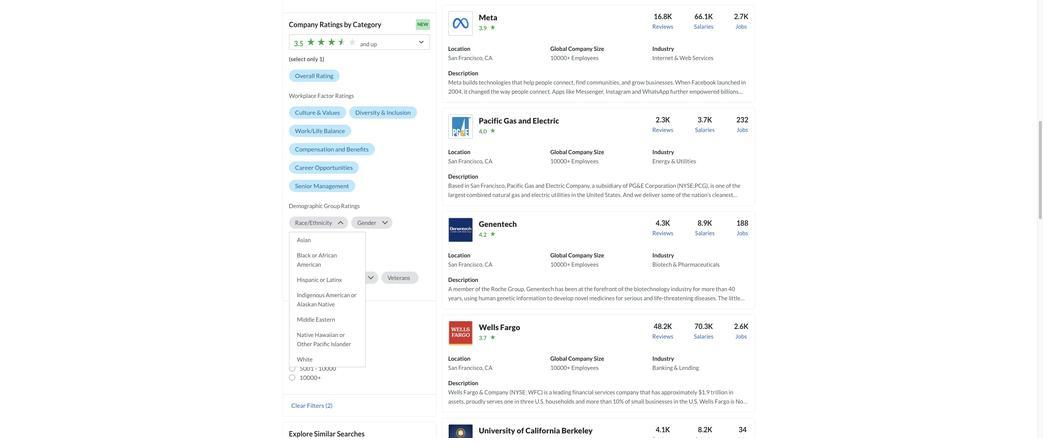 Task type: vqa. For each thing, say whether or not it's contained in the screenshot.
second 'by' from right
no



Task type: describe. For each thing, give the bounding box(es) containing it.
employees for genentech
[[572, 261, 599, 268]]

career opportunities button
[[289, 162, 359, 174]]

jobs for genentech
[[737, 230, 748, 237]]

middle
[[297, 316, 315, 323]]

1 horizontal spatial pacific
[[479, 116, 502, 125]]

or for hispanic
[[320, 277, 325, 283]]

1 horizontal spatial people
[[536, 79, 553, 86]]

asian
[[297, 237, 311, 244]]

reviews for genentech
[[653, 230, 674, 237]]

culture & values
[[295, 109, 340, 116]]

global company size
[[289, 309, 354, 317]]

connect,
[[554, 79, 575, 86]]

people with disabilities
[[295, 256, 354, 263]]

location san francisco, ca for genentech
[[448, 252, 493, 268]]

global company size 10000+ employees for wells fargo
[[551, 355, 604, 372]]

build
[[484, 106, 497, 113]]

34 link
[[737, 425, 749, 439]]

reality
[[448, 106, 465, 113]]

changed
[[469, 88, 490, 95]]

ca for meta
[[485, 54, 493, 61]]

whatsapp
[[643, 88, 669, 95]]

3.7k
[[698, 116, 712, 124]]

- for 1001
[[315, 356, 317, 363]]

4.1k link
[[653, 425, 674, 439]]

workplace factor ratings
[[289, 92, 354, 99]]

launched
[[717, 79, 740, 86]]

description for genentech
[[448, 277, 478, 283]]

or for parent
[[313, 275, 319, 282]]

188 jobs
[[737, 219, 749, 237]]

instagram
[[606, 88, 631, 95]]

sexual orientation
[[295, 238, 342, 245]]

1 vertical spatial the
[[468, 97, 476, 104]]

location for pacific gas and electric
[[448, 149, 471, 155]]

2 vertical spatial the
[[498, 106, 506, 113]]

& inside button
[[317, 109, 321, 116]]

next
[[507, 106, 518, 113]]

experiences
[[642, 97, 672, 104]]

francisco, for pacific gas and electric
[[459, 158, 484, 165]]

8.2k link
[[696, 425, 715, 439]]

& for wells fargo
[[674, 365, 678, 372]]

only
[[307, 56, 318, 62]]

factor
[[318, 92, 334, 99]]

industry for pacific gas and electric
[[653, 149, 674, 155]]

ratings for group
[[341, 203, 360, 210]]

employees for meta
[[572, 54, 599, 61]]

reviews for meta
[[653, 23, 674, 30]]

industry for genentech
[[653, 252, 674, 259]]

way
[[500, 88, 511, 95]]

& for genentech
[[673, 261, 677, 268]]

inclusion
[[387, 109, 411, 116]]

industry banking & lending
[[653, 355, 699, 372]]

further
[[671, 88, 689, 95]]

1001 - 5000
[[300, 356, 333, 363]]

10000+ for genentech
[[551, 261, 571, 268]]

501
[[300, 347, 310, 354]]

hispanic or latinx
[[297, 277, 342, 283]]

searches
[[337, 430, 365, 439]]

wells fargo image
[[448, 321, 473, 346]]

compensation
[[295, 146, 334, 153]]

& for pacific gas and electric
[[672, 158, 676, 165]]

2004,
[[448, 88, 463, 95]]

0 vertical spatial help
[[524, 79, 534, 86]]

0 vertical spatial ratings
[[320, 20, 343, 29]]

american inside the black or african american
[[297, 261, 321, 268]]

or inside native hawaiian or other pacific islander
[[340, 332, 345, 339]]

50
[[308, 319, 315, 326]]

500
[[315, 337, 326, 345]]

find
[[576, 79, 586, 86]]

of
[[517, 426, 524, 436]]

location san francisco, ca for pacific gas and electric
[[448, 149, 493, 165]]

gender
[[357, 219, 376, 226]]

5000
[[318, 356, 333, 363]]

company for wells fargo
[[568, 355, 593, 362]]

family
[[320, 275, 337, 282]]

0 vertical spatial the
[[491, 88, 499, 95]]

- for 5001
[[315, 365, 317, 372]]

san for wells fargo
[[448, 365, 458, 372]]

new
[[418, 21, 428, 27]]

10000+ for wells fargo
[[551, 365, 571, 372]]

moving
[[528, 97, 546, 104]]

188
[[737, 219, 749, 228]]

it
[[464, 88, 468, 95]]

salaries for genentech
[[695, 230, 715, 237]]

san for genentech
[[448, 261, 458, 268]]

- for 51
[[308, 328, 310, 336]]

senior
[[295, 182, 312, 190]]

career opportunities
[[295, 164, 353, 171]]

10000
[[318, 365, 336, 372]]

global company size 10000+ employees for meta
[[551, 45, 604, 61]]

francisco, for genentech
[[459, 261, 484, 268]]

electric
[[533, 116, 559, 125]]

3.7
[[479, 335, 487, 342]]

and left up
[[360, 41, 370, 47]]

francisco, for meta
[[459, 54, 484, 61]]

overall rating
[[295, 72, 334, 79]]

san for meta
[[448, 54, 458, 61]]

location for genentech
[[448, 252, 471, 259]]

global company size 10000+ employees for genentech
[[551, 252, 604, 268]]

other
[[297, 341, 312, 348]]

alaskan
[[297, 301, 317, 308]]

people
[[295, 256, 312, 263]]

explore
[[289, 430, 313, 439]]

apps
[[552, 88, 565, 95]]

& for meta
[[675, 54, 679, 61]]

0 horizontal spatial in
[[544, 106, 549, 113]]

3.9
[[479, 24, 487, 31]]

senior management button
[[289, 180, 355, 192]]

and up the instagram
[[622, 79, 631, 86]]

70.3k salaries
[[694, 323, 714, 340]]

global for wells fargo
[[551, 355, 567, 362]]

1 horizontal spatial meta
[[479, 13, 498, 22]]

overall rating button
[[289, 70, 340, 82]]

gas
[[504, 116, 517, 125]]

1000
[[315, 347, 329, 354]]

builds
[[463, 79, 478, 86]]

facebook
[[692, 79, 716, 86]]

description meta builds technologies that help people connect, find communities, and grow businesses. when facebook launched in 2004, it changed the way people connect. apps like messenger, instagram and whatsapp further empowered billions around the world. now, meta is moving beyond 2d screens toward immersive experiences like augmented and virtual reality to help build the next evolution in social technology.
[[448, 70, 746, 113]]

- for 201
[[312, 337, 314, 345]]

(select
[[289, 56, 306, 62]]

salaries for pacific gas and electric
[[695, 126, 715, 133]]

5001 - 10000
[[300, 365, 336, 372]]

similar
[[314, 430, 336, 439]]

technology.
[[565, 106, 594, 113]]

2 horizontal spatial meta
[[508, 97, 521, 104]]

48.2k reviews
[[653, 323, 674, 340]]

- for 1
[[304, 319, 307, 326]]

company for meta
[[568, 45, 593, 52]]

pacific inside native hawaiian or other pacific islander
[[313, 341, 330, 348]]

10000+ for meta
[[551, 54, 571, 61]]

2.7k
[[734, 12, 749, 21]]

& inside 'button'
[[381, 109, 386, 116]]

description for wells fargo
[[448, 380, 478, 387]]

1001
[[300, 356, 314, 363]]

eastern
[[316, 316, 335, 323]]

virtual
[[723, 97, 740, 104]]



Task type: locate. For each thing, give the bounding box(es) containing it.
location san francisco, ca for wells fargo
[[448, 355, 493, 372]]

1 location san francisco, ca from the top
[[448, 45, 493, 61]]

american inside indigenous american or alaskan native
[[326, 292, 350, 299]]

4 employees from the top
[[572, 365, 599, 372]]

location down pacific gas and electric 'image' at the left of the page
[[448, 149, 471, 155]]

university of california berkeley
[[479, 426, 593, 436]]

1 francisco, from the top
[[459, 54, 484, 61]]

1 vertical spatial meta
[[448, 79, 462, 86]]

like up 2d
[[566, 88, 575, 95]]

industry inside industry internet & web services
[[653, 45, 674, 52]]

1 ca from the top
[[485, 54, 493, 61]]

to
[[466, 106, 471, 113]]

3 location from the top
[[448, 252, 471, 259]]

location san francisco, ca down 4.0
[[448, 149, 493, 165]]

2 reviews from the top
[[653, 126, 674, 133]]

0 horizontal spatial help
[[472, 106, 483, 113]]

francisco, down 4.0
[[459, 158, 484, 165]]

1 vertical spatial ratings
[[335, 92, 354, 99]]

3 ca from the top
[[485, 261, 493, 268]]

66.1k
[[695, 12, 713, 21]]

4 global company size 10000+ employees from the top
[[551, 355, 604, 372]]

(2)
[[325, 402, 333, 409]]

jobs inside the 188 jobs
[[737, 230, 748, 237]]

ca up technologies
[[485, 54, 493, 61]]

reviews for pacific gas and electric
[[653, 126, 674, 133]]

2.6k
[[734, 323, 749, 331]]

- right 501
[[312, 347, 314, 354]]

jobs for meta
[[736, 23, 747, 30]]

501 - 1000
[[300, 347, 329, 354]]

san down genentech image
[[448, 261, 458, 268]]

in left social
[[544, 106, 549, 113]]

francisco, down 4.2
[[459, 261, 484, 268]]

& inside industry banking & lending
[[674, 365, 678, 372]]

like
[[566, 88, 575, 95], [674, 97, 682, 104]]

1 horizontal spatial native
[[318, 301, 335, 308]]

communities,
[[587, 79, 621, 86]]

ratings left by
[[320, 20, 343, 29]]

2 vertical spatial meta
[[508, 97, 521, 104]]

location san francisco, ca down 3.7 at bottom
[[448, 355, 493, 372]]

description inside description meta builds technologies that help people connect, find communities, and grow businesses. when facebook launched in 2004, it changed the way people connect. apps like messenger, instagram and whatsapp further empowered billions around the world. now, meta is moving beyond 2d screens toward immersive experiences like augmented and virtual reality to help build the next evolution in social technology.
[[448, 70, 478, 77]]

8.9k salaries
[[695, 219, 715, 237]]

industry inside industry energy & utilities
[[653, 149, 674, 155]]

employees for pacific gas and electric
[[572, 158, 599, 165]]

1 horizontal spatial american
[[326, 292, 350, 299]]

that
[[512, 79, 523, 86]]

screens
[[576, 97, 595, 104]]

social
[[550, 106, 564, 113]]

51
[[300, 328, 307, 336]]

salaries for wells fargo
[[694, 333, 714, 340]]

-
[[304, 319, 307, 326], [308, 328, 310, 336], [312, 337, 314, 345], [312, 347, 314, 354], [315, 356, 317, 363], [315, 365, 317, 372]]

1 horizontal spatial in
[[741, 79, 746, 86]]

1 horizontal spatial help
[[524, 79, 534, 86]]

- right 201
[[312, 337, 314, 345]]

or down caregiver
[[351, 292, 357, 299]]

& left values
[[317, 109, 321, 116]]

2 location san francisco, ca from the top
[[448, 149, 493, 165]]

16.8k reviews
[[653, 12, 674, 30]]

1
[[300, 319, 303, 326]]

category
[[353, 20, 382, 29]]

reviews down 2.3k
[[653, 126, 674, 133]]

2 employees from the top
[[572, 158, 599, 165]]

global for pacific gas and electric
[[551, 149, 567, 155]]

explore similar searches
[[289, 430, 365, 439]]

0 vertical spatial meta
[[479, 13, 498, 22]]

industry up "internet"
[[653, 45, 674, 52]]

indigenous american or alaskan native
[[297, 292, 357, 308]]

1 vertical spatial help
[[472, 106, 483, 113]]

jobs inside 2.7k jobs
[[736, 23, 747, 30]]

diversity & inclusion
[[355, 109, 411, 116]]

jobs inside 232 jobs
[[737, 126, 748, 133]]

0 vertical spatial in
[[741, 79, 746, 86]]

or inside the black or african american
[[312, 252, 317, 259]]

help
[[524, 79, 534, 86], [472, 106, 483, 113]]

work/life balance button
[[289, 125, 351, 137]]

3 global company size 10000+ employees from the top
[[551, 252, 604, 268]]

the down now,
[[498, 106, 506, 113]]

company
[[289, 20, 318, 29], [568, 45, 593, 52], [568, 149, 593, 155], [568, 252, 593, 259], [311, 309, 340, 317], [568, 355, 593, 362]]

2 francisco, from the top
[[459, 158, 484, 165]]

global for genentech
[[551, 252, 567, 259]]

services
[[693, 54, 714, 61]]

help right to
[[472, 106, 483, 113]]

description for pacific gas and electric
[[448, 173, 478, 180]]

reviews for wells fargo
[[653, 333, 674, 340]]

ca for pacific gas and electric
[[485, 158, 493, 165]]

1 vertical spatial people
[[512, 88, 529, 95]]

0 vertical spatial people
[[536, 79, 553, 86]]

4.2
[[479, 231, 487, 238]]

& inside industry energy & utilities
[[672, 158, 676, 165]]

the down technologies
[[491, 88, 499, 95]]

ca down 4.2
[[485, 261, 493, 268]]

& left inclusion
[[381, 109, 386, 116]]

and up
[[360, 41, 377, 47]]

california
[[526, 426, 560, 436]]

and down grow
[[632, 88, 641, 95]]

native up other
[[297, 332, 314, 339]]

meta up 2004, on the top left of page
[[448, 79, 462, 86]]

ratings right group
[[341, 203, 360, 210]]

internet
[[653, 54, 673, 61]]

2 san from the top
[[448, 158, 458, 165]]

0 horizontal spatial people
[[512, 88, 529, 95]]

jobs down 2.7k
[[736, 23, 747, 30]]

0 vertical spatial american
[[297, 261, 321, 268]]

size for wells fargo
[[594, 355, 604, 362]]

diversity
[[355, 109, 380, 116]]

1 san from the top
[[448, 54, 458, 61]]

industry up biotech
[[653, 252, 674, 259]]

4 location san francisco, ca from the top
[[448, 355, 493, 372]]

immersive
[[615, 97, 641, 104]]

salaries down the 66.1k at the top right
[[694, 23, 714, 30]]

3.7k salaries
[[695, 116, 715, 133]]

8.2k
[[698, 426, 713, 434]]

meta image
[[448, 11, 473, 36]]

0 horizontal spatial like
[[566, 88, 575, 95]]

0 horizontal spatial meta
[[448, 79, 462, 86]]

1 horizontal spatial like
[[674, 97, 682, 104]]

people down that
[[512, 88, 529, 95]]

& inside the industry biotech & pharmaceuticals
[[673, 261, 677, 268]]

4.3k
[[656, 219, 670, 228]]

4 description from the top
[[448, 380, 478, 387]]

ca for wells fargo
[[485, 365, 493, 372]]

industry for wells fargo
[[653, 355, 674, 362]]

francisco, for wells fargo
[[459, 365, 484, 372]]

islander
[[331, 341, 351, 348]]

salaries down 8.9k
[[695, 230, 715, 237]]

american down latinx at the bottom left of page
[[326, 292, 350, 299]]

1 global company size 10000+ employees from the top
[[551, 45, 604, 61]]

up
[[371, 41, 377, 47]]

location for meta
[[448, 45, 471, 52]]

or left family
[[313, 275, 319, 282]]

location down the meta image
[[448, 45, 471, 52]]

1 employees from the top
[[572, 54, 599, 61]]

parent or family caregiver
[[295, 275, 362, 282]]

232 jobs
[[737, 116, 749, 133]]

san for pacific gas and electric
[[448, 158, 458, 165]]

with
[[314, 256, 325, 263]]

1 vertical spatial in
[[544, 106, 549, 113]]

industry for meta
[[653, 45, 674, 52]]

meta up 3.9
[[479, 13, 498, 22]]

salaries down 3.7k
[[695, 126, 715, 133]]

2.3k reviews
[[653, 116, 674, 133]]

industry inside industry banking & lending
[[653, 355, 674, 362]]

or for black
[[312, 252, 317, 259]]

3 employees from the top
[[572, 261, 599, 268]]

4.0
[[479, 128, 487, 135]]

global company size 10000+ employees for pacific gas and electric
[[551, 149, 604, 165]]

in right the launched
[[741, 79, 746, 86]]

african
[[319, 252, 337, 259]]

employees
[[572, 54, 599, 61], [572, 158, 599, 165], [572, 261, 599, 268], [572, 365, 599, 372]]

4.3k reviews
[[653, 219, 674, 237]]

help right that
[[524, 79, 534, 86]]

or left latinx at the bottom left of page
[[320, 277, 325, 283]]

2 global company size 10000+ employees from the top
[[551, 149, 604, 165]]

and left virtual
[[713, 97, 722, 104]]

clear
[[291, 402, 306, 409]]

university of california berkeley image
[[448, 425, 473, 439]]

& right biotech
[[673, 261, 677, 268]]

san up 2004, on the top left of page
[[448, 54, 458, 61]]

disabilities
[[326, 256, 354, 263]]

connect.
[[530, 88, 551, 95]]

senior management
[[295, 182, 349, 190]]

0 vertical spatial pacific
[[479, 116, 502, 125]]

3 location san francisco, ca from the top
[[448, 252, 493, 268]]

0 horizontal spatial american
[[297, 261, 321, 268]]

pacific gas and electric image
[[448, 115, 473, 139]]

4 ca from the top
[[485, 365, 493, 372]]

- right 1
[[304, 319, 307, 326]]

location down genentech image
[[448, 252, 471, 259]]

indigenous
[[297, 292, 325, 299]]

2 vertical spatial ratings
[[341, 203, 360, 210]]

jobs for pacific gas and electric
[[737, 126, 748, 133]]

salaries for meta
[[694, 23, 714, 30]]

2 description from the top
[[448, 173, 478, 180]]

location san francisco, ca for meta
[[448, 45, 493, 61]]

- right the 1001
[[315, 356, 317, 363]]

company for genentech
[[568, 252, 593, 259]]

or right black
[[312, 252, 317, 259]]

global
[[551, 45, 567, 52], [551, 149, 567, 155], [551, 252, 567, 259], [289, 309, 309, 317], [551, 355, 567, 362]]

clear filters (2)
[[291, 402, 333, 409]]

0 horizontal spatial native
[[297, 332, 314, 339]]

1 location from the top
[[448, 45, 471, 52]]

san down pacific gas and electric 'image' at the left of the page
[[448, 158, 458, 165]]

overall
[[295, 72, 315, 79]]

reviews down "48.2k"
[[653, 333, 674, 340]]

location san francisco, ca down 4.2
[[448, 252, 493, 268]]

demographic group ratings
[[289, 203, 360, 210]]

1 vertical spatial native
[[297, 332, 314, 339]]

ca down 3.7 at bottom
[[485, 365, 493, 372]]

opportunities
[[315, 164, 353, 171]]

jobs down 232
[[737, 126, 748, 133]]

- right the 51
[[308, 328, 310, 336]]

university
[[479, 426, 515, 436]]

san down wells fargo image
[[448, 365, 458, 372]]

company ratings by category
[[289, 20, 382, 29]]

3 francisco, from the top
[[459, 261, 484, 268]]

company for pacific gas and electric
[[568, 149, 593, 155]]

like down "further"
[[674, 97, 682, 104]]

jobs for wells fargo
[[736, 333, 747, 340]]

4 location from the top
[[448, 355, 471, 362]]

hispanic
[[297, 277, 319, 283]]

1 industry from the top
[[653, 45, 674, 52]]

2 industry from the top
[[653, 149, 674, 155]]

ca for genentech
[[485, 261, 493, 268]]

industry up 'energy'
[[653, 149, 674, 155]]

or up islander
[[340, 332, 345, 339]]

industry up the banking
[[653, 355, 674, 362]]

native inside indigenous american or alaskan native
[[318, 301, 335, 308]]

location san francisco, ca down 3.9
[[448, 45, 493, 61]]

10000+ for pacific gas and electric
[[551, 158, 571, 165]]

fargo
[[500, 323, 520, 332]]

200
[[311, 328, 322, 336]]

compensation and benefits button
[[289, 143, 375, 155]]

native up global company size
[[318, 301, 335, 308]]

technologies
[[479, 79, 511, 86]]

and down evolution
[[518, 116, 531, 125]]

size for genentech
[[594, 252, 604, 259]]

and inside button
[[335, 146, 345, 153]]

& left lending at the right bottom
[[674, 365, 678, 372]]

clear filters (2) button
[[289, 402, 335, 410]]

native inside native hawaiian or other pacific islander
[[297, 332, 314, 339]]

location down wells fargo image
[[448, 355, 471, 362]]

2 ca from the top
[[485, 158, 493, 165]]

3 industry from the top
[[653, 252, 674, 259]]

0 vertical spatial like
[[566, 88, 575, 95]]

location for wells fargo
[[448, 355, 471, 362]]

the up to
[[468, 97, 476, 104]]

wells fargo
[[479, 323, 520, 332]]

4 francisco, from the top
[[459, 365, 484, 372]]

3 reviews from the top
[[653, 230, 674, 237]]

& inside industry internet & web services
[[675, 54, 679, 61]]

wells
[[479, 323, 499, 332]]

ratings right factor
[[335, 92, 354, 99]]

ratings for factor
[[335, 92, 354, 99]]

1 vertical spatial like
[[674, 97, 682, 104]]

meta up next
[[508, 97, 521, 104]]

2d
[[567, 97, 574, 104]]

66.1k salaries
[[694, 12, 714, 30]]

reviews down 4.3k
[[653, 230, 674, 237]]

& right 'energy'
[[672, 158, 676, 165]]

1 vertical spatial pacific
[[313, 341, 330, 348]]

employees for wells fargo
[[572, 365, 599, 372]]

4 reviews from the top
[[653, 333, 674, 340]]

industry inside the industry biotech & pharmaceuticals
[[653, 252, 674, 259]]

- down 1001 - 5000
[[315, 365, 317, 372]]

0 vertical spatial native
[[318, 301, 335, 308]]

2 location from the top
[[448, 149, 471, 155]]

people up connect.
[[536, 79, 553, 86]]

4 industry from the top
[[653, 355, 674, 362]]

jobs inside 2.6k jobs
[[736, 333, 747, 340]]

4 san from the top
[[448, 365, 458, 372]]

(select only 1)
[[289, 56, 324, 62]]

american down black
[[297, 261, 321, 268]]

salaries down 70.3k
[[694, 333, 714, 340]]

3.5
[[294, 39, 304, 48]]

businesses.
[[646, 79, 674, 86]]

description
[[448, 70, 478, 77], [448, 173, 478, 180], [448, 277, 478, 283], [448, 380, 478, 387]]

3 san from the top
[[448, 261, 458, 268]]

francisco, up builds
[[459, 54, 484, 61]]

- for 501
[[312, 347, 314, 354]]

16.8k
[[654, 12, 672, 21]]

global for meta
[[551, 45, 567, 52]]

1 description from the top
[[448, 70, 478, 77]]

reviews down 16.8k at the top right of the page
[[653, 23, 674, 30]]

1 vertical spatial american
[[326, 292, 350, 299]]

& left "web"
[[675, 54, 679, 61]]

5001
[[300, 365, 314, 372]]

ca down 4.0
[[485, 158, 493, 165]]

demographic
[[289, 203, 323, 210]]

rating
[[316, 72, 334, 79]]

8.9k
[[698, 219, 712, 228]]

pacific
[[479, 116, 502, 125], [313, 341, 330, 348]]

genentech image
[[448, 218, 473, 242]]

jobs down the 188
[[737, 230, 748, 237]]

0 horizontal spatial pacific
[[313, 341, 330, 348]]

size for pacific gas and electric
[[594, 149, 604, 155]]

size for meta
[[594, 45, 604, 52]]

global company size 10000+ employees
[[551, 45, 604, 61], [551, 149, 604, 165], [551, 252, 604, 268], [551, 355, 604, 372]]

francisco, down 3.7 at bottom
[[459, 365, 484, 372]]

or inside indigenous american or alaskan native
[[351, 292, 357, 299]]

group
[[324, 203, 340, 210]]

and left benefits
[[335, 146, 345, 153]]

1 reviews from the top
[[653, 23, 674, 30]]

70.3k
[[695, 323, 713, 331]]

3 description from the top
[[448, 277, 478, 283]]

jobs down 2.6k
[[736, 333, 747, 340]]



